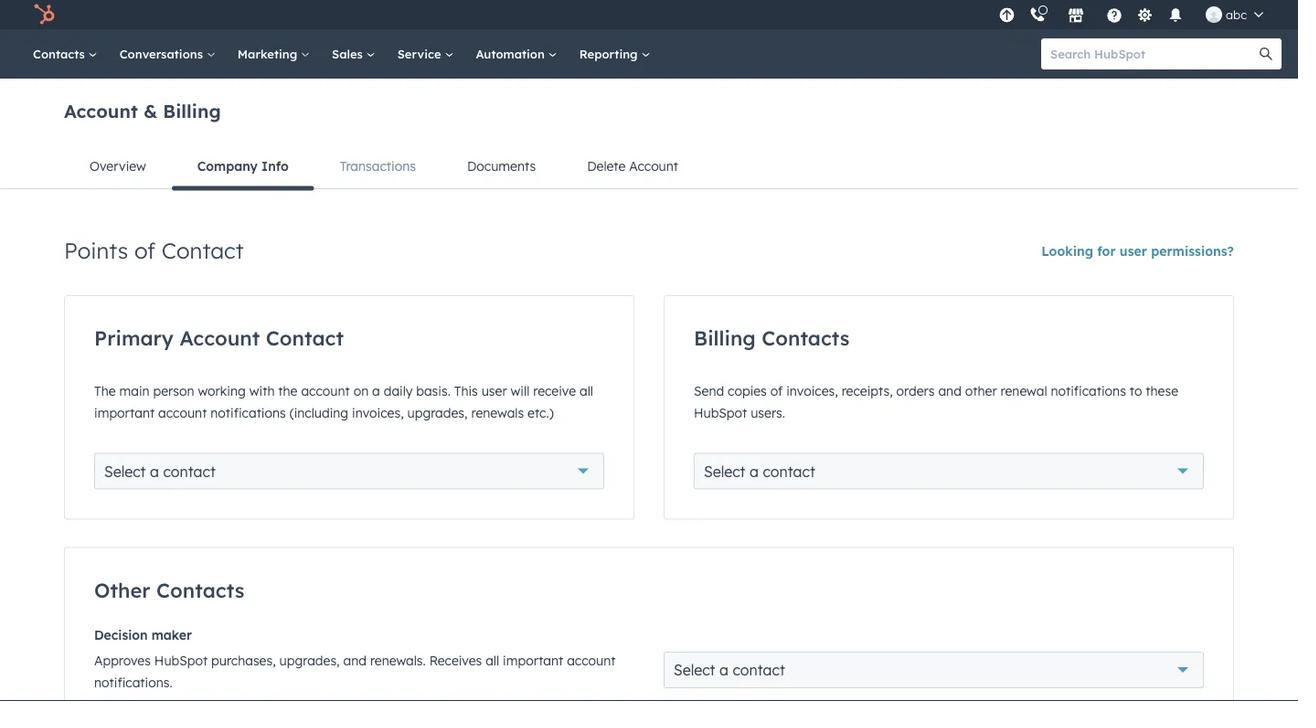 Task type: locate. For each thing, give the bounding box(es) containing it.
1 horizontal spatial of
[[771, 383, 783, 399]]

all right receives
[[486, 653, 500, 669]]

1 horizontal spatial notifications
[[1051, 383, 1127, 399]]

0 horizontal spatial account
[[64, 99, 138, 122]]

and
[[939, 383, 962, 399], [343, 653, 367, 669]]

0 horizontal spatial invoices,
[[352, 405, 404, 421]]

account right delete
[[629, 158, 679, 174]]

hubspot inside "send copies of invoices, receipts, orders and other renewal notifications to these hubspot users."
[[694, 405, 747, 421]]

all inside the main person working with the account on a daily basis. this user will receive all important account notifications (including invoices, upgrades, renewals etc.)
[[580, 383, 594, 399]]

0 vertical spatial user
[[1120, 243, 1148, 259]]

user inside the main person working with the account on a daily basis. this user will receive all important account notifications (including invoices, upgrades, renewals etc.)
[[482, 383, 507, 399]]

0 horizontal spatial hubspot
[[154, 653, 208, 669]]

Search HubSpot search field
[[1042, 38, 1266, 70]]

billing contacts
[[694, 326, 850, 351]]

invoices,
[[787, 383, 838, 399], [352, 405, 404, 421]]

0 horizontal spatial account
[[158, 405, 207, 421]]

navigation containing overview
[[64, 145, 1235, 191]]

0 horizontal spatial contact
[[162, 237, 244, 264]]

1 vertical spatial notifications
[[211, 405, 286, 421]]

user up renewals
[[482, 383, 507, 399]]

0 horizontal spatial user
[[482, 383, 507, 399]]

1 vertical spatial hubspot
[[154, 653, 208, 669]]

contacts up copies
[[762, 326, 850, 351]]

contacts for other contacts
[[156, 578, 244, 603]]

user
[[1120, 243, 1148, 259], [482, 383, 507, 399]]

send
[[694, 383, 724, 399]]

2 horizontal spatial contacts
[[762, 326, 850, 351]]

select a contact
[[104, 462, 216, 481], [704, 462, 816, 481], [674, 661, 785, 680]]

invoices, left receipts,
[[787, 383, 838, 399]]

contacts link
[[22, 29, 109, 79]]

marketplaces button
[[1057, 0, 1096, 29]]

approves
[[94, 653, 151, 669]]

working
[[198, 383, 246, 399]]

hubspot down "send"
[[694, 405, 747, 421]]

important down main
[[94, 405, 155, 421]]

1 horizontal spatial invoices,
[[787, 383, 838, 399]]

0 horizontal spatial notifications
[[211, 405, 286, 421]]

all right "receive"
[[580, 383, 594, 399]]

billing right &
[[163, 99, 221, 122]]

0 horizontal spatial important
[[94, 405, 155, 421]]

account inside 'navigation'
[[629, 158, 679, 174]]

1 vertical spatial of
[[771, 383, 783, 399]]

and inside approves hubspot purchases, upgrades, and renewals. receives all important account notifications.
[[343, 653, 367, 669]]

account & billing
[[64, 99, 221, 122]]

invoices, inside "send copies of invoices, receipts, orders and other renewal notifications to these hubspot users."
[[787, 383, 838, 399]]

conversations
[[120, 46, 207, 61]]

looking for user permissions?
[[1042, 243, 1235, 259]]

hubspot
[[694, 405, 747, 421], [154, 653, 208, 669]]

1 horizontal spatial user
[[1120, 243, 1148, 259]]

looking
[[1042, 243, 1094, 259]]

sales
[[332, 46, 366, 61]]

1 horizontal spatial all
[[580, 383, 594, 399]]

of right points
[[134, 237, 156, 264]]

1 horizontal spatial and
[[939, 383, 962, 399]]

0 vertical spatial contact
[[162, 237, 244, 264]]

account
[[301, 383, 350, 399], [158, 405, 207, 421], [567, 653, 616, 669]]

0 horizontal spatial and
[[343, 653, 367, 669]]

hubspot down maker
[[154, 653, 208, 669]]

delete
[[587, 158, 626, 174]]

1 vertical spatial contact
[[266, 326, 344, 351]]

0 horizontal spatial of
[[134, 237, 156, 264]]

upgrades, right purchases,
[[279, 653, 340, 669]]

1 vertical spatial contacts
[[762, 326, 850, 351]]

1 vertical spatial and
[[343, 653, 367, 669]]

other
[[94, 578, 151, 603]]

account
[[64, 99, 138, 122], [629, 158, 679, 174], [180, 326, 260, 351]]

1 vertical spatial account
[[629, 158, 679, 174]]

1 horizontal spatial upgrades,
[[407, 405, 468, 421]]

2 horizontal spatial account
[[567, 653, 616, 669]]

contact for account
[[163, 462, 216, 481]]

1 horizontal spatial hubspot
[[694, 405, 747, 421]]

1 vertical spatial invoices,
[[352, 405, 404, 421]]

(including
[[290, 405, 349, 421]]

1 vertical spatial all
[[486, 653, 500, 669]]

billing inside page section element
[[163, 99, 221, 122]]

contact up the
[[266, 326, 344, 351]]

navigation
[[64, 145, 1235, 191]]

sales link
[[321, 29, 387, 79]]

the
[[278, 383, 298, 399]]

and left renewals.
[[343, 653, 367, 669]]

all
[[580, 383, 594, 399], [486, 653, 500, 669]]

select a contact button
[[94, 453, 605, 490], [694, 453, 1204, 490], [664, 652, 1204, 689]]

0 vertical spatial account
[[64, 99, 138, 122]]

for
[[1098, 243, 1116, 259]]

approves hubspot purchases, upgrades, and renewals. receives all important account notifications.
[[94, 653, 616, 691]]

0 vertical spatial and
[[939, 383, 962, 399]]

1 vertical spatial account
[[158, 405, 207, 421]]

0 vertical spatial hubspot
[[694, 405, 747, 421]]

2 horizontal spatial account
[[629, 158, 679, 174]]

0 vertical spatial of
[[134, 237, 156, 264]]

points
[[64, 237, 128, 264]]

receives
[[430, 653, 482, 669]]

account up "working" at the left bottom of page
[[180, 326, 260, 351]]

basis.
[[416, 383, 451, 399]]

calling icon image
[[1030, 7, 1046, 24]]

important
[[94, 405, 155, 421], [503, 653, 564, 669]]

of up users.
[[771, 383, 783, 399]]

contact for contacts
[[763, 462, 816, 481]]

0 vertical spatial invoices,
[[787, 383, 838, 399]]

contacts
[[33, 46, 88, 61], [762, 326, 850, 351], [156, 578, 244, 603]]

2 vertical spatial account
[[180, 326, 260, 351]]

contacts down hubspot link
[[33, 46, 88, 61]]

overview link
[[64, 145, 172, 188]]

contact
[[162, 237, 244, 264], [266, 326, 344, 351]]

help image
[[1107, 8, 1123, 25]]

page section element
[[20, 79, 1279, 191]]

0 vertical spatial all
[[580, 383, 594, 399]]

navigation inside page section element
[[64, 145, 1235, 191]]

1 horizontal spatial account
[[180, 326, 260, 351]]

contact down company
[[162, 237, 244, 264]]

decision maker
[[94, 627, 192, 643]]

account left &
[[64, 99, 138, 122]]

on
[[354, 383, 369, 399]]

contacts up maker
[[156, 578, 244, 603]]

a
[[372, 383, 380, 399], [150, 462, 159, 481], [750, 462, 759, 481], [720, 661, 729, 680]]

1 horizontal spatial contacts
[[156, 578, 244, 603]]

select a contact button for primary account contact
[[94, 453, 605, 490]]

notifications down with
[[211, 405, 286, 421]]

notifications inside the main person working with the account on a daily basis. this user will receive all important account notifications (including invoices, upgrades, renewals etc.)
[[211, 405, 286, 421]]

transactions
[[340, 158, 416, 174]]

of
[[134, 237, 156, 264], [771, 383, 783, 399]]

calling icon button
[[1023, 3, 1054, 27]]

abc
[[1226, 7, 1247, 22]]

other
[[966, 383, 997, 399]]

and left other
[[939, 383, 962, 399]]

select a contact button for billing contacts
[[694, 453, 1204, 490]]

important right receives
[[503, 653, 564, 669]]

to
[[1130, 383, 1143, 399]]

2 vertical spatial contacts
[[156, 578, 244, 603]]

0 vertical spatial upgrades,
[[407, 405, 468, 421]]

hubspot image
[[33, 4, 55, 26]]

1 vertical spatial billing
[[694, 326, 756, 351]]

billing
[[163, 99, 221, 122], [694, 326, 756, 351]]

1 vertical spatial important
[[503, 653, 564, 669]]

automation link
[[465, 29, 569, 79]]

reporting link
[[569, 29, 662, 79]]

the main person working with the account on a daily basis. this user will receive all important account notifications (including invoices, upgrades, renewals etc.)
[[94, 383, 594, 421]]

0 horizontal spatial upgrades,
[[279, 653, 340, 669]]

1 horizontal spatial account
[[301, 383, 350, 399]]

renewals.
[[370, 653, 426, 669]]

notifications.
[[94, 675, 173, 691]]

notifications
[[1051, 383, 1127, 399], [211, 405, 286, 421]]

select
[[104, 462, 146, 481], [704, 462, 746, 481], [674, 661, 716, 680]]

user right for
[[1120, 243, 1148, 259]]

daily
[[384, 383, 413, 399]]

abc menu
[[994, 0, 1277, 29]]

2 vertical spatial account
[[567, 653, 616, 669]]

0 horizontal spatial billing
[[163, 99, 221, 122]]

0 vertical spatial important
[[94, 405, 155, 421]]

maker
[[152, 627, 192, 643]]

gary orlando image
[[1206, 6, 1223, 23]]

select for billing contacts
[[704, 462, 746, 481]]

invoices, down on at bottom
[[352, 405, 404, 421]]

renewals
[[471, 405, 524, 421]]

0 vertical spatial billing
[[163, 99, 221, 122]]

upgrades, down the basis.
[[407, 405, 468, 421]]

1 vertical spatial upgrades,
[[279, 653, 340, 669]]

1 horizontal spatial important
[[503, 653, 564, 669]]

0 vertical spatial notifications
[[1051, 383, 1127, 399]]

0 horizontal spatial all
[[486, 653, 500, 669]]

0 vertical spatial contacts
[[33, 46, 88, 61]]

1 vertical spatial user
[[482, 383, 507, 399]]

purchases,
[[211, 653, 276, 669]]

1 horizontal spatial contact
[[266, 326, 344, 351]]

billing up "send"
[[694, 326, 756, 351]]

notifications left to
[[1051, 383, 1127, 399]]

contact
[[163, 462, 216, 481], [763, 462, 816, 481], [733, 661, 785, 680]]

upgrades,
[[407, 405, 468, 421], [279, 653, 340, 669]]



Task type: describe. For each thing, give the bounding box(es) containing it.
this
[[454, 383, 478, 399]]

receipts,
[[842, 383, 893, 399]]

etc.)
[[528, 405, 554, 421]]

contact for primary account contact
[[266, 326, 344, 351]]

settings link
[[1134, 5, 1157, 24]]

0 horizontal spatial contacts
[[33, 46, 88, 61]]

copies
[[728, 383, 767, 399]]

other contacts
[[94, 578, 244, 603]]

service link
[[387, 29, 465, 79]]

select a contact for billing
[[704, 462, 816, 481]]

upgrade image
[[999, 8, 1016, 24]]

overview
[[90, 158, 146, 174]]

hubspot inside approves hubspot purchases, upgrades, and renewals. receives all important account notifications.
[[154, 653, 208, 669]]

delete account
[[587, 158, 679, 174]]

primary account contact
[[94, 326, 344, 351]]

marketing
[[238, 46, 301, 61]]

account inside approves hubspot purchases, upgrades, and renewals. receives all important account notifications.
[[567, 653, 616, 669]]

orders
[[897, 383, 935, 399]]

account for delete account
[[629, 158, 679, 174]]

important inside approves hubspot purchases, upgrades, and renewals. receives all important account notifications.
[[503, 653, 564, 669]]

of inside "send copies of invoices, receipts, orders and other renewal notifications to these hubspot users."
[[771, 383, 783, 399]]

documents link
[[442, 145, 562, 188]]

select a contact for primary
[[104, 462, 216, 481]]

service
[[398, 46, 445, 61]]

main
[[119, 383, 150, 399]]

notifications inside "send copies of invoices, receipts, orders and other renewal notifications to these hubspot users."
[[1051, 383, 1127, 399]]

invoices, inside the main person working with the account on a daily basis. this user will receive all important account notifications (including invoices, upgrades, renewals etc.)
[[352, 405, 404, 421]]

documents
[[467, 158, 536, 174]]

account for primary account contact
[[180, 326, 260, 351]]

0 vertical spatial account
[[301, 383, 350, 399]]

&
[[144, 99, 157, 122]]

these
[[1146, 383, 1179, 399]]

automation
[[476, 46, 548, 61]]

reporting
[[580, 46, 642, 61]]

settings image
[[1137, 8, 1154, 24]]

company info link
[[172, 145, 314, 191]]

hubspot link
[[22, 4, 69, 26]]

help button
[[1099, 0, 1130, 29]]

renewal
[[1001, 383, 1048, 399]]

company
[[197, 158, 258, 174]]

upgrade link
[[996, 5, 1019, 24]]

person
[[153, 383, 194, 399]]

search button
[[1251, 38, 1282, 70]]

decision
[[94, 627, 148, 643]]

contact for points of contact
[[162, 237, 244, 264]]

looking for user permissions? link
[[1042, 241, 1235, 262]]

and inside "send copies of invoices, receipts, orders and other renewal notifications to these hubspot users."
[[939, 383, 962, 399]]

send copies of invoices, receipts, orders and other renewal notifications to these hubspot users.
[[694, 383, 1179, 421]]

select for primary account contact
[[104, 462, 146, 481]]

marketplaces image
[[1068, 8, 1085, 25]]

primary
[[94, 326, 174, 351]]

upgrades, inside approves hubspot purchases, upgrades, and renewals. receives all important account notifications.
[[279, 653, 340, 669]]

company info
[[197, 158, 289, 174]]

all inside approves hubspot purchases, upgrades, and renewals. receives all important account notifications.
[[486, 653, 500, 669]]

notifications image
[[1168, 8, 1184, 25]]

will
[[511, 383, 530, 399]]

notifications button
[[1161, 0, 1192, 29]]

users.
[[751, 405, 786, 421]]

the
[[94, 383, 116, 399]]

important inside the main person working with the account on a daily basis. this user will receive all important account notifications (including invoices, upgrades, renewals etc.)
[[94, 405, 155, 421]]

a inside the main person working with the account on a daily basis. this user will receive all important account notifications (including invoices, upgrades, renewals etc.)
[[372, 383, 380, 399]]

delete account link
[[562, 145, 704, 188]]

abc button
[[1195, 0, 1275, 29]]

contacts for billing contacts
[[762, 326, 850, 351]]

info
[[262, 158, 289, 174]]

permissions?
[[1152, 243, 1235, 259]]

1 horizontal spatial billing
[[694, 326, 756, 351]]

with
[[249, 383, 275, 399]]

points of contact
[[64, 237, 244, 264]]

upgrades, inside the main person working with the account on a daily basis. this user will receive all important account notifications (including invoices, upgrades, renewals etc.)
[[407, 405, 468, 421]]

search image
[[1260, 48, 1273, 60]]

marketing link
[[227, 29, 321, 79]]

receive
[[533, 383, 576, 399]]

transactions link
[[314, 145, 442, 188]]

conversations link
[[109, 29, 227, 79]]



Task type: vqa. For each thing, say whether or not it's contained in the screenshot.
'I Have Never Used A Crm Before' Option
no



